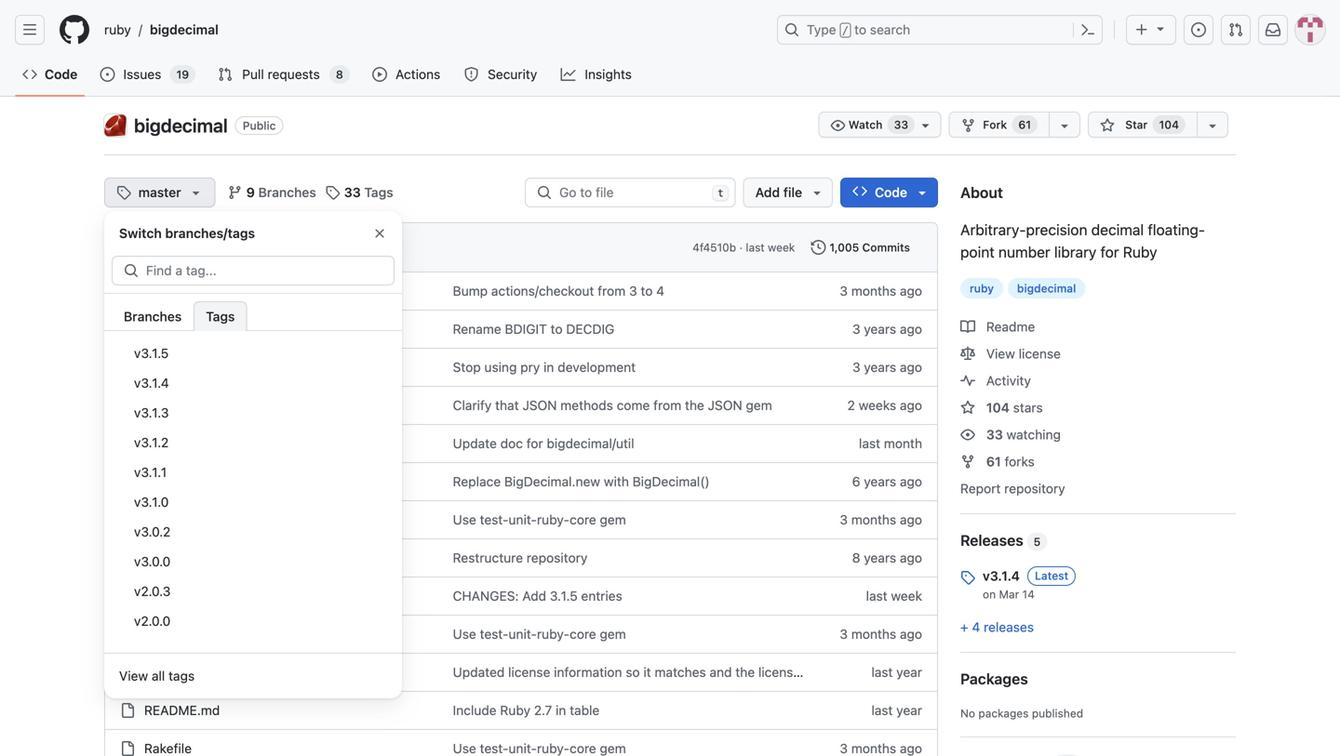 Task type: vqa. For each thing, say whether or not it's contained in the screenshot.
the Use test-unit-ruby-core gem
yes



Task type: describe. For each thing, give the bounding box(es) containing it.
star 104
[[1123, 118, 1179, 131]]

v3.1.4 link
[[112, 369, 395, 398]]

+ 4 releases link
[[961, 620, 1034, 635]]

6
[[852, 474, 861, 490]]

1 horizontal spatial license
[[759, 665, 801, 680]]

1 horizontal spatial ruby link
[[961, 278, 1004, 299]]

triangle down image inside master popup button
[[189, 185, 204, 200]]

pull requests
[[242, 67, 320, 82]]

view for view license
[[987, 346, 1016, 362]]

years for bigdecimal()
[[864, 474, 897, 490]]

test
[[144, 512, 167, 528]]

2 test- from the top
[[480, 627, 509, 642]]

0 horizontal spatial 4
[[656, 283, 665, 299]]

last right · on the right top of the page
[[746, 241, 765, 254]]

·
[[740, 241, 743, 254]]

last right it…
[[872, 665, 893, 680]]

information
[[554, 665, 622, 680]]

v2.0.0
[[134, 614, 171, 629]]

book image
[[961, 320, 976, 335]]

rename bdigit to decdig link
[[453, 322, 615, 337]]

0 vertical spatial from
[[598, 283, 626, 299]]

8 for 8
[[336, 68, 343, 81]]

activity link
[[961, 373, 1031, 389]]

ruby for ruby
[[970, 282, 994, 295]]

1 use test-unit-ruby-core gem from the top
[[453, 512, 626, 528]]

star
[[1126, 118, 1148, 131]]

directory image for sample
[[120, 475, 135, 490]]

ago for clarify that json methods come from the json gem link
[[900, 398, 923, 413]]

type
[[807, 22, 836, 37]]

actions/checkout
[[491, 283, 594, 299]]

tag image
[[326, 185, 340, 200]]

6 years ago
[[852, 474, 923, 490]]

updated license information so it matches and the license file and it… last year
[[453, 665, 923, 680]]

list containing ruby / bigdecimal
[[97, 15, 766, 45]]

1 horizontal spatial changes:
[[453, 589, 519, 604]]

0 horizontal spatial 104
[[987, 400, 1010, 416]]

0 vertical spatial bigdecimal link
[[142, 15, 226, 45]]

triangle down image inside code popup button
[[915, 185, 930, 200]]

bigdecimal inside ruby / bigdecimal
[[150, 22, 219, 37]]

so
[[626, 665, 640, 680]]

no packages published
[[961, 707, 1084, 721]]

tags button
[[194, 302, 247, 331]]

git pull request image for issue opened icon
[[218, 67, 233, 82]]

4f4510b · last week
[[693, 241, 795, 254]]

1 horizontal spatial v3.1.4
[[983, 569, 1020, 584]]

/ for type
[[842, 24, 849, 37]]

2 weeks ago
[[848, 398, 923, 413]]

1 vertical spatial week
[[891, 589, 923, 604]]

v3.1.1 link
[[112, 458, 395, 488]]

license for updated
[[508, 665, 551, 680]]

watching
[[1007, 427, 1061, 443]]

development
[[558, 360, 636, 375]]

1 horizontal spatial 104
[[1159, 118, 1179, 131]]

changes.md link
[[144, 589, 229, 604]]

v3.0.2 link
[[112, 518, 395, 547]]

0 vertical spatial branches
[[258, 185, 316, 200]]

1 vertical spatial bigdecimal link
[[134, 114, 228, 136]]

view license link
[[961, 346, 1061, 362]]

1 horizontal spatial changes: add 3.1.5 entries link
[[453, 589, 623, 604]]

v3.1.3 link
[[112, 398, 395, 428]]

license link
[[144, 665, 197, 680]]

ago for 2nd use test-unit-ruby-core gem link from the top
[[900, 627, 923, 642]]

3.1.5 for right changes: add 3.1.5 entries link
[[550, 589, 578, 604]]

report repository link
[[961, 481, 1066, 497]]

homepage image
[[60, 15, 89, 45]]

insights
[[585, 67, 632, 82]]

v3.1.1
[[134, 465, 167, 480]]

gemfile link
[[144, 627, 191, 642]]

fork
[[983, 118, 1007, 131]]

that
[[495, 398, 519, 413]]

unit- for 1st use test-unit-ruby-core gem link from the top
[[509, 512, 537, 528]]

unit- for 2nd use test-unit-ruby-core gem link from the top
[[509, 627, 537, 642]]

v2.0.0 link
[[112, 607, 395, 637]]

v1.4.4
[[134, 644, 169, 659]]

view license
[[983, 346, 1061, 362]]

packages
[[961, 671, 1028, 688]]

code inside popup button
[[875, 185, 908, 200]]

see your forks of this repository image
[[1057, 118, 1072, 133]]

v3.1.3
[[134, 405, 169, 421]]

2 3 months ago from the top
[[840, 512, 923, 528]]

+ 4 releases
[[961, 620, 1034, 635]]

2
[[848, 398, 855, 413]]

ext/
[[144, 398, 166, 413]]

replace
[[453, 474, 501, 490]]

1 vertical spatial 4
[[972, 620, 981, 635]]

issue opened image
[[1192, 22, 1206, 37]]

ago for the restructure repository link
[[900, 551, 923, 566]]

1 horizontal spatial add
[[522, 589, 546, 604]]

for inside arbitrary-precision decimal floating- point number library for ruby
[[1101, 243, 1119, 261]]

v3.1.2 link
[[112, 428, 395, 458]]

branches/tags
[[165, 226, 255, 241]]

.gitignore link
[[144, 551, 201, 566]]

actions
[[396, 67, 441, 82]]

add inside popup button
[[756, 185, 780, 200]]

readme.md
[[144, 703, 220, 719]]

ago for bump actions/checkout from 3 to 4 link
[[900, 283, 923, 299]]

0 vertical spatial the
[[685, 398, 705, 413]]

view for view all tags
[[119, 669, 148, 684]]

0 horizontal spatial ruby link
[[97, 15, 139, 45]]

ruby / bigdecimal
[[104, 22, 219, 37]]

security
[[488, 67, 537, 82]]

add file
[[756, 185, 803, 200]]

v3.1.5
[[134, 346, 169, 361]]

search image
[[537, 185, 552, 200]]

decdig
[[566, 322, 615, 337]]

no
[[961, 707, 976, 721]]

issues
[[123, 67, 161, 82]]

star image for star
[[1100, 118, 1115, 133]]

stop using pry in development link
[[453, 360, 636, 375]]

v2.0.3
[[134, 584, 171, 599]]

using
[[485, 360, 517, 375]]

floating-
[[1148, 221, 1206, 239]]

0 vertical spatial gem
[[746, 398, 772, 413]]

triangle down image right the plus 'image'
[[1153, 21, 1168, 36]]

0 horizontal spatial week
[[768, 241, 795, 254]]

pulse image
[[961, 374, 976, 389]]

1 ruby- from the top
[[537, 512, 570, 528]]

bump actions/checkout from 3 to 4
[[453, 283, 665, 299]]

v3.1.0
[[134, 495, 169, 510]]

restructure repository
[[453, 551, 588, 566]]

forks
[[1005, 454, 1035, 470]]

restructure repository link
[[453, 551, 588, 566]]

branches inside button
[[124, 309, 182, 324]]

to for decdig
[[551, 322, 563, 337]]

3 months ago for gemfile
[[840, 627, 923, 642]]

number
[[999, 243, 1051, 261]]

0 horizontal spatial changes: add 3.1.5 entries link
[[190, 240, 360, 255]]

v3.0.2
[[134, 525, 171, 540]]

Find a tag... text field
[[146, 257, 394, 285]]

entries for right changes: add 3.1.5 entries link
[[581, 589, 623, 604]]

ago for replace bigdecimal.new with bigdecimal() link
[[900, 474, 923, 490]]

owner avatar image
[[104, 114, 127, 137]]

star image for 104
[[961, 401, 976, 416]]

2 use test-unit-ruby-core gem link from the top
[[453, 627, 626, 642]]

Go to file text field
[[560, 179, 705, 207]]

directory image for lib
[[120, 437, 135, 451]]

1 horizontal spatial tags
[[364, 185, 393, 200]]

1 vertical spatial to
[[641, 283, 653, 299]]

1 vertical spatial the
[[736, 665, 755, 680]]

19
[[176, 68, 189, 81]]

git pull request image for issue opened image
[[1229, 22, 1244, 37]]

code button
[[841, 178, 938, 208]]

sample
[[144, 474, 188, 490]]

to for search
[[855, 22, 867, 37]]

.github
[[144, 283, 186, 299]]

master button
[[104, 178, 216, 208]]

in for table
[[556, 703, 566, 719]]

+
[[961, 620, 969, 635]]

core for 1st use test-unit-ruby-core gem link from the top
[[570, 512, 596, 528]]

1,005
[[830, 241, 859, 254]]

ago for 1st use test-unit-ruby-core gem link from the top
[[900, 512, 923, 528]]

104 stars
[[987, 400, 1043, 416]]

type / to search
[[807, 22, 911, 37]]

notifications image
[[1266, 22, 1281, 37]]

tab list containing branches
[[112, 302, 402, 331]]

insights link
[[554, 61, 641, 88]]

1 json from the left
[[523, 398, 557, 413]]

requests
[[268, 67, 320, 82]]

code link
[[15, 61, 85, 88]]

2 vertical spatial bigdecimal link
[[1008, 278, 1086, 299]]

3.1.5 for changes: add 3.1.5 entries link to the left
[[288, 240, 315, 255]]

actions link
[[365, 61, 449, 88]]

v3.0.0 link
[[112, 547, 395, 577]]

benchmark link
[[144, 322, 212, 337]]

code image
[[22, 67, 37, 82]]

v3.1.0 link
[[112, 488, 395, 518]]

bump actions/checkout from 3 to 4 link
[[453, 283, 665, 299]]

bigdecimal.new
[[504, 474, 600, 490]]

3 months ago for .github
[[840, 283, 923, 299]]



Task type: locate. For each thing, give the bounding box(es) containing it.
star image
[[1100, 118, 1115, 133], [961, 401, 976, 416]]

releases
[[961, 532, 1024, 550]]

2 vertical spatial 3 months ago
[[840, 627, 923, 642]]

core up the information
[[570, 627, 596, 642]]

0 vertical spatial changes: add 3.1.5 entries
[[190, 240, 360, 255]]

8 left play image
[[336, 68, 343, 81]]

test- up updated
[[480, 627, 509, 642]]

2 core from the top
[[570, 627, 596, 642]]

about
[[961, 184, 1003, 202]]

public
[[243, 119, 276, 132]]

2 months from the top
[[852, 512, 897, 528]]

tags inside button
[[206, 309, 235, 324]]

view down readme link at top
[[987, 346, 1016, 362]]

bin
[[144, 360, 163, 375]]

all
[[152, 669, 165, 684]]

3 months ago down last week
[[840, 627, 923, 642]]

0 horizontal spatial 3.1.5
[[288, 240, 315, 255]]

104
[[1159, 118, 1179, 131], [987, 400, 1010, 416]]

precision
[[1026, 221, 1088, 239]]

on mar 14
[[983, 588, 1035, 601]]

json right come
[[708, 398, 743, 413]]

3 3 months ago from the top
[[840, 627, 923, 642]]

in right pry
[[544, 360, 554, 375]]

3 months from the top
[[852, 627, 897, 642]]

changes: add 3.1.5 entries for changes: add 3.1.5 entries link to the left
[[190, 240, 360, 255]]

stop using pry in development
[[453, 360, 636, 375]]

triangle down image
[[1153, 21, 1168, 36], [189, 185, 204, 200], [810, 185, 825, 200], [915, 185, 930, 200]]

and right matches
[[710, 665, 732, 680]]

1 vertical spatial from
[[654, 398, 682, 413]]

tag image inside master popup button
[[116, 185, 131, 200]]

months up it…
[[852, 627, 897, 642]]

mrkn link
[[151, 240, 183, 255]]

1 horizontal spatial code
[[875, 185, 908, 200]]

license for view
[[1019, 346, 1061, 362]]

2 use from the top
[[453, 627, 476, 642]]

git pull request image left pull
[[218, 67, 233, 82]]

git branch image
[[228, 185, 243, 200]]

3 years ago for rename bdigit to decdig
[[853, 322, 923, 337]]

2 and from the left
[[826, 665, 848, 680]]

repository down forks
[[1005, 481, 1066, 497]]

latest
[[1035, 570, 1069, 583]]

/ right the type
[[842, 24, 849, 37]]

1 vertical spatial entries
[[581, 589, 623, 604]]

0 vertical spatial 3 months ago
[[840, 283, 923, 299]]

ruby link right homepage image
[[97, 15, 139, 45]]

0 vertical spatial ruby
[[104, 22, 131, 37]]

triangle down image inside add file popup button
[[810, 185, 825, 200]]

0 vertical spatial in
[[544, 360, 554, 375]]

0 vertical spatial 33
[[894, 118, 909, 131]]

1 horizontal spatial star image
[[1100, 118, 1115, 133]]

1 horizontal spatial changes: add 3.1.5 entries
[[453, 589, 623, 604]]

6 ago from the top
[[900, 512, 923, 528]]

unit-
[[509, 512, 537, 528], [509, 627, 537, 642]]

shield image
[[464, 67, 479, 82]]

add up find a tag... text box
[[260, 240, 284, 255]]

0 vertical spatial 4
[[656, 283, 665, 299]]

view
[[987, 346, 1016, 362], [119, 669, 148, 684]]

v3.1.4 up on mar 14
[[983, 569, 1020, 584]]

json
[[523, 398, 557, 413], [708, 398, 743, 413]]

0 horizontal spatial tag image
[[116, 185, 131, 200]]

year up last year
[[897, 665, 923, 680]]

4 years from the top
[[864, 551, 897, 566]]

1 and from the left
[[710, 665, 732, 680]]

releases
[[984, 620, 1034, 635]]

last for last year
[[872, 703, 893, 719]]

3 directory image from the top
[[120, 437, 135, 451]]

gemfile
[[144, 627, 191, 642]]

8 for 8 years ago
[[852, 551, 861, 566]]

ruby
[[104, 22, 131, 37], [970, 282, 994, 295]]

entries left "failure" tooltip
[[319, 240, 360, 255]]

search
[[870, 22, 911, 37]]

0 vertical spatial changes:
[[190, 240, 256, 255]]

1 directory image from the top
[[120, 322, 135, 337]]

2 years from the top
[[864, 360, 897, 375]]

gem down with
[[600, 512, 626, 528]]

0 vertical spatial tags
[[364, 185, 393, 200]]

directory image down search image
[[120, 284, 135, 299]]

1 horizontal spatial 4
[[972, 620, 981, 635]]

code image
[[853, 184, 868, 199]]

1 horizontal spatial repository
[[1005, 481, 1066, 497]]

2 vertical spatial months
[[852, 627, 897, 642]]

0 horizontal spatial 61
[[987, 454, 1001, 470]]

add this repository to a list image
[[1206, 118, 1220, 133]]

file left it…
[[804, 665, 822, 680]]

1 vertical spatial changes:
[[453, 589, 519, 604]]

use up updated
[[453, 627, 476, 642]]

2 directory image from the top
[[120, 398, 135, 413]]

years for decdig
[[864, 322, 897, 337]]

104 users starred this repository element
[[1153, 115, 1186, 134]]

history image
[[811, 240, 826, 255]]

0 horizontal spatial ruby
[[500, 703, 531, 719]]

1 directory image from the top
[[120, 284, 135, 299]]

last left no on the right bottom of page
[[872, 703, 893, 719]]

1 vertical spatial use test-unit-ruby-core gem link
[[453, 627, 626, 642]]

ruby- down the bigdecimal.new at the left of the page
[[537, 512, 570, 528]]

directory image up v3.1.5
[[120, 322, 135, 337]]

repo forked image
[[961, 455, 976, 470]]

1 horizontal spatial 8
[[852, 551, 861, 566]]

/ up 'issues'
[[139, 22, 142, 37]]

0 vertical spatial ruby link
[[97, 15, 139, 45]]

0 horizontal spatial add
[[260, 240, 284, 255]]

4f4510b link
[[693, 239, 736, 256]]

view left all
[[119, 669, 148, 684]]

1 horizontal spatial in
[[556, 703, 566, 719]]

tag image
[[116, 185, 131, 200], [961, 571, 976, 586]]

directory image for .github
[[120, 284, 135, 299]]

months up 8 years ago
[[852, 512, 897, 528]]

61 right repo forked image
[[987, 454, 1001, 470]]

1 horizontal spatial ruby
[[1123, 243, 1158, 261]]

0 vertical spatial tag image
[[116, 185, 131, 200]]

json right that
[[523, 398, 557, 413]]

8
[[336, 68, 343, 81], [852, 551, 861, 566]]

1 horizontal spatial 61
[[1019, 118, 1031, 131]]

ago right weeks at the bottom of the page
[[900, 398, 923, 413]]

0 vertical spatial 104
[[1159, 118, 1179, 131]]

library
[[1055, 243, 1097, 261]]

3 months ago down commits
[[840, 283, 923, 299]]

1 vertical spatial file
[[804, 665, 822, 680]]

1 horizontal spatial and
[[826, 665, 848, 680]]

test link
[[144, 512, 167, 528]]

report repository
[[961, 481, 1066, 497]]

14
[[1023, 588, 1035, 601]]

0 vertical spatial 3.1.5
[[288, 240, 315, 255]]

repository for restructure repository
[[527, 551, 588, 566]]

triangle down image left 'about'
[[915, 185, 930, 200]]

v3.1.4
[[134, 376, 169, 391], [983, 569, 1020, 584]]

repository for report repository
[[1005, 481, 1066, 497]]

star image left star
[[1100, 118, 1115, 133]]

1 vertical spatial 33
[[344, 185, 361, 200]]

report
[[961, 481, 1001, 497]]

mrkn image
[[125, 239, 143, 258]]

3 years from the top
[[864, 474, 897, 490]]

week down 8 years ago
[[891, 589, 923, 604]]

1 horizontal spatial from
[[654, 398, 682, 413]]

months for gemfile
[[852, 627, 897, 642]]

0 vertical spatial directory image
[[120, 284, 135, 299]]

last down 8 years ago
[[866, 589, 888, 604]]

git pull request image right issue opened image
[[1229, 22, 1244, 37]]

104 down activity link
[[987, 400, 1010, 416]]

1 3 months ago from the top
[[840, 283, 923, 299]]

code right code icon
[[875, 185, 908, 200]]

bigdecimal
[[150, 22, 219, 37], [134, 114, 228, 136], [1017, 282, 1076, 295], [166, 398, 232, 413]]

v3.0.0
[[134, 554, 171, 570]]

license down readme
[[1019, 346, 1061, 362]]

0 vertical spatial star image
[[1100, 118, 1115, 133]]

changes: add 3.1.5 entries link down the restructure repository link
[[453, 589, 623, 604]]

8 ago from the top
[[900, 627, 923, 642]]

33 for 33
[[894, 118, 909, 131]]

1 core from the top
[[570, 512, 596, 528]]

bigdecimal link up 19
[[142, 15, 226, 45]]

ruby down point
[[970, 282, 994, 295]]

in right 2.7
[[556, 703, 566, 719]]

directory image for benchmark
[[120, 322, 135, 337]]

directory image up v3.1.0
[[120, 475, 135, 490]]

gem for 1st use test-unit-ruby-core gem link from the top
[[600, 512, 626, 528]]

pry
[[521, 360, 540, 375]]

0 vertical spatial entries
[[319, 240, 360, 255]]

2 year from the top
[[897, 703, 923, 719]]

for down decimal
[[1101, 243, 1119, 261]]

33 for 33 tags
[[344, 185, 361, 200]]

5 ago from the top
[[900, 474, 923, 490]]

/ inside type / to search
[[842, 24, 849, 37]]

ago for stop using pry in development link
[[900, 360, 923, 375]]

3 years ago
[[853, 322, 923, 337], [853, 360, 923, 375]]

v3.1.4 down bin
[[134, 376, 169, 391]]

2 unit- from the top
[[509, 627, 537, 642]]

use test-unit-ruby-core gem up the information
[[453, 627, 626, 642]]

33 watching
[[987, 427, 1061, 443]]

61 forks
[[987, 454, 1035, 470]]

1 vertical spatial core
[[570, 627, 596, 642]]

0 horizontal spatial for
[[527, 436, 543, 451]]

use for 1st use test-unit-ruby-core gem link from the top
[[453, 512, 476, 528]]

directory image
[[120, 322, 135, 337], [120, 398, 135, 413], [120, 437, 135, 451]]

.gitignore
[[144, 551, 201, 566]]

1 vertical spatial code
[[875, 185, 908, 200]]

repo forked image
[[961, 118, 976, 133]]

changes: down restructure in the left bottom of the page
[[453, 589, 519, 604]]

1 vertical spatial year
[[897, 703, 923, 719]]

ruby inside ruby / bigdecimal
[[104, 22, 131, 37]]

activity
[[987, 373, 1031, 389]]

changes: up find a tag... text box
[[190, 240, 256, 255]]

graph image
[[561, 67, 576, 82]]

1 months from the top
[[852, 283, 897, 299]]

/ inside ruby / bigdecimal
[[139, 22, 142, 37]]

core down replace bigdecimal.new with bigdecimal() link
[[570, 512, 596, 528]]

0 vertical spatial use
[[453, 512, 476, 528]]

1 horizontal spatial to
[[641, 283, 653, 299]]

0 vertical spatial use test-unit-ruby-core gem
[[453, 512, 626, 528]]

entries for changes: add 3.1.5 entries link to the left
[[319, 240, 360, 255]]

1 year from the top
[[897, 665, 923, 680]]

directory image left lib
[[120, 437, 135, 451]]

33 right eye icon
[[987, 427, 1003, 443]]

7 ago from the top
[[900, 551, 923, 566]]

ago up 2 weeks ago
[[900, 360, 923, 375]]

from right come
[[654, 398, 682, 413]]

file inside popup button
[[784, 185, 803, 200]]

1 horizontal spatial 3.1.5
[[550, 589, 578, 604]]

1 vertical spatial view
[[119, 669, 148, 684]]

2 json from the left
[[708, 398, 743, 413]]

1 ago from the top
[[900, 283, 923, 299]]

ago down commits
[[900, 283, 923, 299]]

0 vertical spatial 8
[[336, 68, 343, 81]]

tags up the cancel 'icon'
[[364, 185, 393, 200]]

changes: add 3.1.5 entries for right changes: add 3.1.5 entries link
[[453, 589, 623, 604]]

with
[[604, 474, 629, 490]]

ruby for ruby / bigdecimal
[[104, 22, 131, 37]]

1 vertical spatial 8
[[852, 551, 861, 566]]

star image down pulse image
[[961, 401, 976, 416]]

from up decdig
[[598, 283, 626, 299]]

0 horizontal spatial 8
[[336, 68, 343, 81]]

ago down 6 years ago
[[900, 512, 923, 528]]

4f4510b
[[693, 241, 736, 254]]

fork 61
[[983, 118, 1031, 131]]

v1.4.4 link
[[112, 637, 395, 667]]

for
[[1101, 243, 1119, 261], [527, 436, 543, 451]]

1 horizontal spatial git pull request image
[[1229, 22, 1244, 37]]

include ruby 2.7 in table link
[[453, 703, 600, 719]]

doc
[[500, 436, 523, 451]]

use test-unit-ruby-core gem down the bigdecimal.new at the left of the page
[[453, 512, 626, 528]]

branches right 9
[[258, 185, 316, 200]]

use for 2nd use test-unit-ruby-core gem link from the top
[[453, 627, 476, 642]]

week
[[768, 241, 795, 254], [891, 589, 923, 604]]

last year
[[872, 703, 923, 719]]

mar
[[999, 588, 1019, 601]]

law image
[[961, 347, 976, 362]]

point
[[961, 243, 995, 261]]

0 vertical spatial 61
[[1019, 118, 1031, 131]]

8 down the 6
[[852, 551, 861, 566]]

ago for rename bdigit to decdig link
[[900, 322, 923, 337]]

git pull request image
[[1229, 22, 1244, 37], [218, 67, 233, 82]]

months
[[852, 283, 897, 299], [852, 512, 897, 528], [852, 627, 897, 642]]

core
[[570, 512, 596, 528], [570, 627, 596, 642]]

eye image
[[961, 428, 976, 443]]

stop
[[453, 360, 481, 375]]

0 vertical spatial to
[[855, 22, 867, 37]]

last for last week
[[866, 589, 888, 604]]

0 vertical spatial file
[[784, 185, 803, 200]]

1 vertical spatial ruby
[[500, 703, 531, 719]]

1 vertical spatial ruby link
[[961, 278, 1004, 299]]

1 horizontal spatial tag image
[[961, 571, 976, 586]]

0 horizontal spatial json
[[523, 398, 557, 413]]

on
[[983, 588, 996, 601]]

add down the restructure repository link
[[522, 589, 546, 604]]

command palette image
[[1081, 22, 1096, 37]]

license left it…
[[759, 665, 801, 680]]

and
[[710, 665, 732, 680], [826, 665, 848, 680]]

entries
[[319, 240, 360, 255], [581, 589, 623, 604]]

1 vertical spatial 3 years ago
[[853, 360, 923, 375]]

gem left the 2
[[746, 398, 772, 413]]

1 vertical spatial use test-unit-ruby-core gem
[[453, 627, 626, 642]]

0 vertical spatial months
[[852, 283, 897, 299]]

unit- down the restructure repository link
[[509, 627, 537, 642]]

0 horizontal spatial changes:
[[190, 240, 256, 255]]

for right doc
[[527, 436, 543, 451]]

tag image left master
[[116, 185, 131, 200]]

1 horizontal spatial the
[[736, 665, 755, 680]]

include ruby 2.7 in table
[[453, 703, 600, 719]]

ruby-
[[537, 512, 570, 528], [537, 627, 570, 642]]

2 horizontal spatial license
[[1019, 346, 1061, 362]]

3 ago from the top
[[900, 360, 923, 375]]

the right matches
[[736, 665, 755, 680]]

1 unit- from the top
[[509, 512, 537, 528]]

tags
[[364, 185, 393, 200], [206, 309, 235, 324]]

readme.md link
[[144, 703, 220, 719]]

bigdecimal()
[[633, 474, 710, 490]]

3.1.5 down the restructure repository link
[[550, 589, 578, 604]]

year left no on the right bottom of page
[[897, 703, 923, 719]]

tag image down the releases
[[961, 571, 976, 586]]

0 horizontal spatial branches
[[124, 309, 182, 324]]

ruby inside arbitrary-precision decimal floating- point number library for ruby
[[1123, 243, 1158, 261]]

switch branches/tags
[[119, 226, 255, 241]]

4 ago from the top
[[900, 398, 923, 413]]

years
[[864, 322, 897, 337], [864, 360, 897, 375], [864, 474, 897, 490], [864, 551, 897, 566]]

last left month
[[859, 436, 881, 451]]

0 horizontal spatial changes: add 3.1.5 entries
[[190, 240, 360, 255]]

33 for 33 watching
[[987, 427, 1003, 443]]

t
[[718, 188, 724, 199]]

sample link
[[144, 474, 188, 490]]

directory image
[[120, 284, 135, 299], [120, 475, 135, 490]]

1 vertical spatial gem
[[600, 512, 626, 528]]

test-
[[480, 512, 509, 528], [480, 627, 509, 642]]

61 right fork
[[1019, 118, 1031, 131]]

33 right the watch
[[894, 118, 909, 131]]

ruby left 2.7
[[500, 703, 531, 719]]

use test-unit-ruby-core gem link
[[453, 512, 626, 528], [453, 627, 626, 642]]

3 years ago for stop using pry in development
[[853, 360, 923, 375]]

months for .github
[[852, 283, 897, 299]]

and left it…
[[826, 665, 848, 680]]

0 vertical spatial use test-unit-ruby-core gem link
[[453, 512, 626, 528]]

0 horizontal spatial license
[[508, 665, 551, 680]]

104 right star
[[1159, 118, 1179, 131]]

3 months ago up 8 years ago
[[840, 512, 923, 528]]

1 horizontal spatial json
[[708, 398, 743, 413]]

file left code icon
[[784, 185, 803, 200]]

gem up so
[[600, 627, 626, 642]]

1 use from the top
[[453, 512, 476, 528]]

issue opened image
[[100, 67, 115, 82]]

v3.1.4 inside v3.1.4 link
[[134, 376, 169, 391]]

changes: add 3.1.5 entries down the restructure repository link
[[453, 589, 623, 604]]

1 vertical spatial unit-
[[509, 627, 537, 642]]

eye image
[[831, 118, 846, 133]]

week left "history" icon
[[768, 241, 795, 254]]

2 ruby- from the top
[[537, 627, 570, 642]]

2 use test-unit-ruby-core gem from the top
[[453, 627, 626, 642]]

0 vertical spatial code
[[45, 67, 78, 82]]

failure tooltip
[[367, 235, 394, 261]]

0 horizontal spatial entries
[[319, 240, 360, 255]]

.github link
[[144, 283, 186, 299]]

1 horizontal spatial week
[[891, 589, 923, 604]]

0 vertical spatial year
[[897, 665, 923, 680]]

ext/ bigdecimal
[[144, 398, 232, 413]]

33 right tag image
[[344, 185, 361, 200]]

0 horizontal spatial 33
[[344, 185, 361, 200]]

bigdecimal link down 19
[[134, 114, 228, 136]]

v3.1.2
[[134, 435, 169, 451]]

v2.0.3 link
[[112, 577, 395, 607]]

stars
[[1013, 400, 1043, 416]]

tab list
[[112, 302, 402, 331]]

lib link
[[144, 436, 158, 451]]

ruby link down point
[[961, 278, 1004, 299]]

replace bigdecimal.new with bigdecimal()
[[453, 474, 710, 490]]

list
[[97, 15, 766, 45]]

rename bdigit to decdig
[[453, 322, 615, 337]]

2 3 years ago from the top
[[853, 360, 923, 375]]

ruby- up the information
[[537, 627, 570, 642]]

9
[[246, 185, 255, 200]]

1 years from the top
[[864, 322, 897, 337]]

ago left book icon
[[900, 322, 923, 337]]

1 3 years ago from the top
[[853, 322, 923, 337]]

0 vertical spatial repository
[[1005, 481, 1066, 497]]

33
[[894, 118, 909, 131], [344, 185, 361, 200], [987, 427, 1003, 443]]

update
[[453, 436, 497, 451]]

1 use test-unit-ruby-core gem link from the top
[[453, 512, 626, 528]]

published
[[1032, 707, 1084, 721]]

gem for 2nd use test-unit-ruby-core gem link from the top
[[600, 627, 626, 642]]

1 vertical spatial star image
[[961, 401, 976, 416]]

0 horizontal spatial and
[[710, 665, 732, 680]]

0 horizontal spatial ruby
[[104, 22, 131, 37]]

matches
[[655, 665, 706, 680]]

last month
[[859, 436, 923, 451]]

1 vertical spatial v3.1.4
[[983, 569, 1020, 584]]

security link
[[457, 61, 546, 88]]

add right t
[[756, 185, 780, 200]]

1 vertical spatial add
[[260, 240, 284, 255]]

triangle down image right add file
[[810, 185, 825, 200]]

1 vertical spatial directory image
[[120, 475, 135, 490]]

1 horizontal spatial entries
[[581, 589, 623, 604]]

cancel image
[[372, 226, 387, 241]]

directory image left ext/
[[120, 398, 135, 413]]

entries up the information
[[581, 589, 623, 604]]

plus image
[[1135, 22, 1150, 37]]

last week
[[866, 589, 923, 604]]

changes: add 3.1.5 entries link up find a tag... text box
[[190, 240, 360, 255]]

in for development
[[544, 360, 554, 375]]

ruby down decimal
[[1123, 243, 1158, 261]]

search image
[[124, 263, 139, 278]]

months down 1,005 commits
[[852, 283, 897, 299]]

use test-unit-ruby-core gem link up the information
[[453, 627, 626, 642]]

last for last month
[[859, 436, 881, 451]]

2 directory image from the top
[[120, 475, 135, 490]]

1 vertical spatial use
[[453, 627, 476, 642]]

2 vertical spatial gem
[[600, 627, 626, 642]]

2 ago from the top
[[900, 322, 923, 337]]

/ for ruby
[[139, 22, 142, 37]]

add file button
[[743, 178, 833, 208]]

core for 2nd use test-unit-ruby-core gem link from the top
[[570, 627, 596, 642]]

play image
[[372, 67, 387, 82]]

3 months ago
[[840, 283, 923, 299], [840, 512, 923, 528], [840, 627, 923, 642]]

1 horizontal spatial file
[[804, 665, 822, 680]]

license up "include ruby 2.7 in table"
[[508, 665, 551, 680]]

use test-unit-ruby-core gem link down the bigdecimal.new at the left of the page
[[453, 512, 626, 528]]

1 test- from the top
[[480, 512, 509, 528]]

years for in
[[864, 360, 897, 375]]

3.1.5
[[288, 240, 315, 255], [550, 589, 578, 604]]

1 vertical spatial git pull request image
[[218, 67, 233, 82]]



